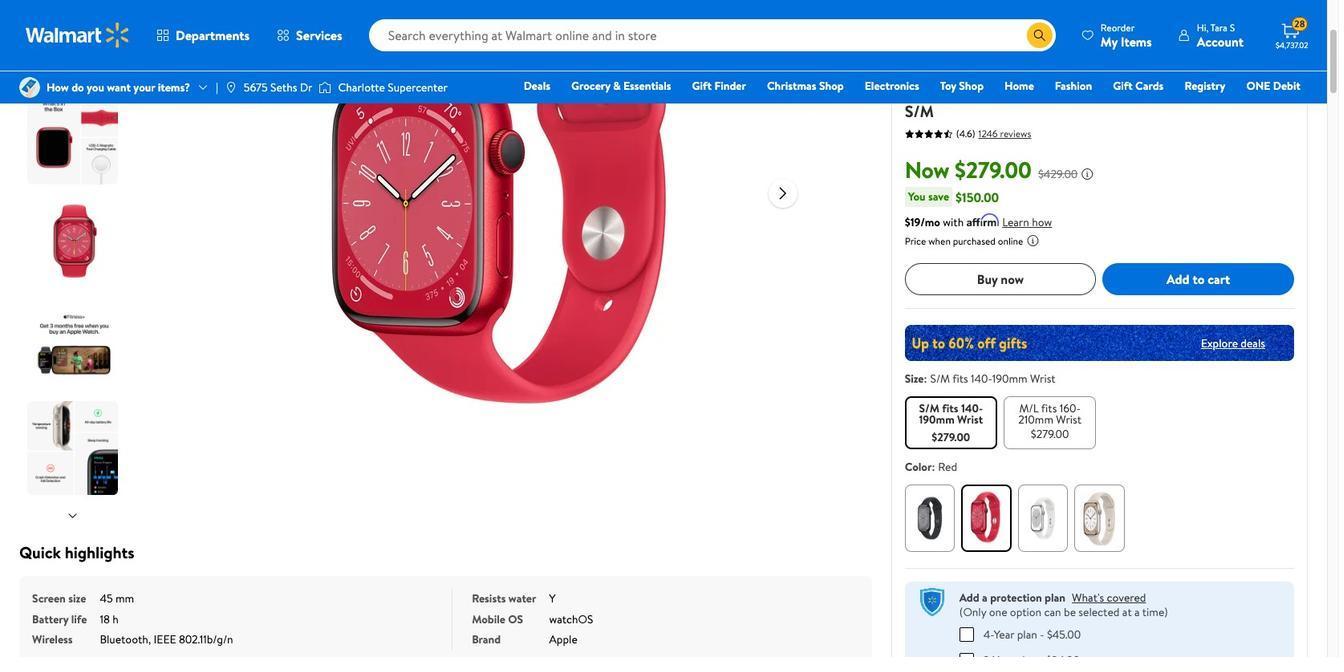 Task type: locate. For each thing, give the bounding box(es) containing it.
a right the at
[[1135, 604, 1140, 621]]

: for size
[[924, 371, 928, 387]]

time)
[[1143, 604, 1169, 621]]

add left to at the top
[[1167, 270, 1190, 288]]

$429.00
[[1039, 166, 1078, 182]]

learn how button
[[1003, 214, 1053, 231]]

 image
[[225, 81, 237, 94]]

how
[[47, 79, 69, 95]]

christmas shop link
[[760, 77, 852, 95]]

deal
[[912, 8, 931, 22]]

1 horizontal spatial shop
[[960, 78, 984, 94]]

grocery & essentials link
[[564, 77, 679, 95]]

color
[[905, 459, 932, 475]]

with up the "price when purchased online"
[[944, 214, 964, 230]]

1 shop from the left
[[820, 78, 844, 94]]

gift left finder at the right top
[[692, 78, 712, 94]]

wrist inside m/l fits 160- 210mm wrist $279.00
[[1057, 412, 1082, 428]]

add inside the add a protection plan what's covered (only one option can be selected at a time)
[[960, 590, 980, 606]]

1 horizontal spatial with
[[1018, 76, 1049, 98]]

dr
[[300, 79, 313, 95]]

plan
[[1045, 590, 1066, 606], [1018, 627, 1038, 643]]

45
[[100, 591, 113, 607]]

now $279.00
[[905, 154, 1032, 185]]

save
[[929, 189, 950, 205]]

explore deals
[[1202, 335, 1266, 351]]

wrist inside s/m fits 140- 190mm wrist $279.00
[[958, 412, 984, 428]]

covered
[[1107, 590, 1147, 606]]

gift for gift finder
[[692, 78, 712, 94]]

1 vertical spatial apple
[[549, 632, 578, 648]]

you
[[908, 189, 926, 205]]

140- up s/m fits 140- 190mm wrist $279.00
[[971, 371, 993, 387]]

2 vertical spatial s/m
[[920, 401, 940, 417]]

$279.00
[[955, 154, 1032, 185], [1031, 426, 1070, 442], [932, 429, 971, 446]]

add inside button
[[1167, 270, 1190, 288]]

1 vertical spatial 190mm
[[920, 412, 955, 428]]

fashion link
[[1048, 77, 1100, 95]]

mm
[[116, 591, 134, 607]]

water
[[509, 591, 537, 607]]

 image for charlotte supercenter
[[319, 79, 332, 96]]

gift finder link
[[685, 77, 754, 95]]

4-Year plan - $45.00 checkbox
[[960, 627, 974, 642]]

0 vertical spatial with
[[1018, 76, 1049, 98]]

protection
[[991, 590, 1043, 606]]

2 shop from the left
[[960, 78, 984, 94]]

gift cards link
[[1106, 77, 1172, 95]]

plan right option
[[1045, 590, 1066, 606]]

learn more about strikethrough prices image
[[1082, 168, 1094, 181]]

wrist right 210mm at bottom
[[1057, 412, 1082, 428]]

1 horizontal spatial gift
[[1114, 78, 1133, 94]]

reorder
[[1101, 20, 1135, 34]]

to
[[1193, 270, 1205, 288]]

$279.00 down 160-
[[1031, 426, 1070, 442]]

brand
[[472, 632, 501, 648]]

1 horizontal spatial add
[[1167, 270, 1190, 288]]

fits down "size : s/m fits 140-190mm wrist"
[[943, 401, 959, 417]]

ieee
[[154, 632, 176, 648]]

apple down the watchos
[[549, 632, 578, 648]]

(4.6) 1246 reviews
[[957, 126, 1032, 140]]

can
[[1045, 604, 1062, 621]]

what's
[[1073, 590, 1105, 606]]

apple watch series 8 gps 45mm (product)red aluminum case with (product)red sport band - s/m - image 4 of 9 image
[[27, 298, 121, 392]]

 image left how
[[19, 77, 40, 98]]

fits inside m/l fits 160- 210mm wrist $279.00
[[1042, 401, 1058, 417]]

1 horizontal spatial apple
[[905, 52, 946, 74]]

next image image
[[66, 509, 79, 522]]

$45.00
[[1048, 627, 1081, 643]]

0 vertical spatial apple
[[905, 52, 946, 74]]

2 horizontal spatial wrist
[[1057, 412, 1082, 428]]

(product)red down 45mm at the right top of page
[[1052, 76, 1171, 98]]

os
[[508, 611, 524, 627]]

a
[[983, 590, 988, 606], [1135, 604, 1140, 621]]

a left one
[[983, 590, 988, 606]]

want
[[107, 79, 131, 95]]

departments button
[[143, 16, 263, 55]]

0 horizontal spatial :
[[924, 371, 928, 387]]

1 horizontal spatial wrist
[[1031, 371, 1056, 387]]

1 horizontal spatial :
[[932, 459, 936, 475]]

$279.00 up the red
[[932, 429, 971, 446]]

next media item image
[[774, 183, 793, 203]]

0 horizontal spatial -
[[1041, 627, 1045, 643]]

resists water
[[472, 591, 537, 607]]

gift down 45mm at the right top of page
[[1114, 78, 1133, 94]]

|
[[216, 79, 218, 95]]

1 vertical spatial :
[[932, 459, 936, 475]]

do
[[72, 79, 84, 95]]

0 vertical spatial plan
[[1045, 590, 1066, 606]]

1 vertical spatial with
[[944, 214, 964, 230]]

apple inside apple watch series 8 gps 45mm (product)red aluminum case with (product)red sport band - s/m
[[905, 52, 946, 74]]

fits for m/l fits 160- 210mm wrist $279.00
[[1042, 401, 1058, 417]]

apple for apple
[[549, 632, 578, 648]]

0 horizontal spatial 190mm
[[920, 412, 955, 428]]

(4.6)
[[957, 127, 976, 140]]

: left the red
[[932, 459, 936, 475]]

walmart+ link
[[1246, 100, 1309, 117]]

140- down "size : s/m fits 140-190mm wrist"
[[962, 401, 984, 417]]

190mm down size
[[920, 412, 955, 428]]

wrist up m/l
[[1031, 371, 1056, 387]]

grocery
[[572, 78, 611, 94]]

plan down option
[[1018, 627, 1038, 643]]

case
[[981, 76, 1014, 98]]

services
[[296, 26, 342, 44]]

add left one
[[960, 590, 980, 606]]

apple for apple watch series 8 gps 45mm (product)red aluminum case with (product)red sport band - s/m
[[905, 52, 946, 74]]

buy now
[[978, 270, 1024, 288]]

wrist
[[1031, 371, 1056, 387], [958, 412, 984, 428], [1057, 412, 1082, 428]]

1 vertical spatial s/m
[[931, 371, 951, 387]]

0 vertical spatial -
[[1257, 76, 1263, 98]]

fits inside s/m fits 140- 190mm wrist $279.00
[[943, 401, 959, 417]]

color list
[[902, 482, 1298, 556]]

walmart image
[[26, 22, 130, 48]]

h
[[113, 611, 119, 627]]

shop right christmas
[[820, 78, 844, 94]]

seths
[[271, 79, 297, 95]]

with down series
[[1018, 76, 1049, 98]]

(product)red up registry link
[[1140, 52, 1258, 74]]

1 vertical spatial -
[[1041, 627, 1045, 643]]

one debit link
[[1240, 77, 1309, 95]]

charlotte supercenter
[[338, 79, 448, 95]]

0 vertical spatial (product)red
[[1140, 52, 1258, 74]]

 image right dr
[[319, 79, 332, 96]]

0 horizontal spatial gift
[[692, 78, 712, 94]]

s/m right size
[[931, 371, 951, 387]]

y mobile os
[[472, 591, 556, 627]]

s/m down aluminum
[[905, 100, 935, 122]]

s/m down size
[[920, 401, 940, 417]]

gift finder
[[692, 78, 747, 94]]

s/m inside apple watch series 8 gps 45mm (product)red aluminum case with (product)red sport band - s/m
[[905, 100, 935, 122]]

with
[[1018, 76, 1049, 98], [944, 214, 964, 230]]

wrist down "size : s/m fits 140-190mm wrist"
[[958, 412, 984, 428]]

0 horizontal spatial  image
[[19, 77, 40, 98]]

140- inside s/m fits 140- 190mm wrist $279.00
[[962, 401, 984, 417]]

best seller
[[950, 8, 993, 22]]

shop down watch
[[960, 78, 984, 94]]

210mm
[[1019, 412, 1054, 428]]

1 horizontal spatial  image
[[319, 79, 332, 96]]

- right "band"
[[1257, 76, 1263, 98]]

wpp logo image
[[918, 588, 947, 617]]

5675 seths dr
[[244, 79, 313, 95]]

 image for how do you want your items?
[[19, 77, 40, 98]]

$19/mo with
[[905, 214, 964, 230]]

deals
[[1241, 335, 1266, 351]]

size : s/m fits 140-190mm wrist
[[905, 371, 1056, 387]]

apple
[[905, 52, 946, 74], [549, 632, 578, 648]]

0 vertical spatial add
[[1167, 270, 1190, 288]]

best
[[950, 8, 969, 22]]

hi, tara s account
[[1198, 20, 1244, 50]]

now
[[905, 154, 950, 185]]

battery
[[32, 611, 69, 627]]

 image
[[19, 77, 40, 98], [319, 79, 332, 96]]

4-year plan - $45.00
[[984, 627, 1081, 643]]

1 vertical spatial add
[[960, 590, 980, 606]]

at
[[1123, 604, 1132, 621]]

supercenter
[[388, 79, 448, 95]]

0 horizontal spatial plan
[[1018, 627, 1038, 643]]

45 mm battery life
[[32, 591, 134, 627]]

$279.00 inside s/m fits 140- 190mm wrist $279.00
[[932, 429, 971, 446]]

1 horizontal spatial 190mm
[[993, 371, 1028, 387]]

screen size
[[32, 591, 86, 607]]

1 horizontal spatial plan
[[1045, 590, 1066, 606]]

fits right m/l
[[1042, 401, 1058, 417]]

with inside apple watch series 8 gps 45mm (product)red aluminum case with (product)red sport band - s/m
[[1018, 76, 1049, 98]]

online
[[998, 234, 1024, 248]]

s/m inside s/m fits 140- 190mm wrist $279.00
[[920, 401, 940, 417]]

0 vertical spatial s/m
[[905, 100, 935, 122]]

watch
[[950, 52, 994, 74]]

series
[[998, 52, 1040, 74]]

1 horizontal spatial -
[[1257, 76, 1263, 98]]

2 gift from the left
[[1114, 78, 1133, 94]]

quick
[[19, 542, 61, 564]]

home
[[1005, 78, 1035, 94]]

fits
[[953, 371, 969, 387], [943, 401, 959, 417], [1042, 401, 1058, 417]]

: for color
[[932, 459, 936, 475]]

: up s/m fits 140- 190mm wrist $279.00
[[924, 371, 928, 387]]

shop for toy shop
[[960, 78, 984, 94]]

apple up aluminum
[[905, 52, 946, 74]]

- left $45.00
[[1041, 627, 1045, 643]]

1 vertical spatial plan
[[1018, 627, 1038, 643]]

1 vertical spatial 140-
[[962, 401, 984, 417]]

1 gift from the left
[[692, 78, 712, 94]]

seller
[[971, 8, 993, 22]]

0 horizontal spatial add
[[960, 590, 980, 606]]

0 horizontal spatial shop
[[820, 78, 844, 94]]

0 horizontal spatial wrist
[[958, 412, 984, 428]]

190mm up m/l
[[993, 371, 1028, 387]]

$279.00 inside m/l fits 160- 210mm wrist $279.00
[[1031, 426, 1070, 442]]

you save $150.00
[[908, 188, 1000, 206]]

18 h wireless
[[32, 611, 119, 648]]

add
[[1167, 270, 1190, 288], [960, 590, 980, 606]]

190mm
[[993, 371, 1028, 387], [920, 412, 955, 428]]

0 vertical spatial :
[[924, 371, 928, 387]]

0 horizontal spatial apple
[[549, 632, 578, 648]]



Task type: describe. For each thing, give the bounding box(es) containing it.
registry
[[1185, 78, 1226, 94]]

$279.00 up $150.00
[[955, 154, 1032, 185]]

charlotte
[[338, 79, 385, 95]]

apple watch series 8 gps 45mm (product)red aluminum case with (product)red sport band - s/m - image 3 of 9 image
[[27, 194, 121, 288]]

color : red
[[905, 459, 958, 475]]

how do you want your items?
[[47, 79, 190, 95]]

be
[[1064, 604, 1077, 621]]

cart
[[1208, 270, 1231, 288]]

reviews
[[1001, 126, 1032, 140]]

gift cards
[[1114, 78, 1164, 94]]

add for add a protection plan what's covered (only one option can be selected at a time)
[[960, 590, 980, 606]]

items?
[[158, 79, 190, 95]]

190mm inside s/m fits 140- 190mm wrist $279.00
[[920, 412, 955, 428]]

apple watch series 8 gps 45mm (product)red aluminum case with (product)red sport band - s/m - image 5 of 9 image
[[27, 401, 121, 495]]

one
[[1247, 78, 1271, 94]]

services button
[[263, 16, 356, 55]]

when
[[929, 234, 951, 248]]

one
[[990, 604, 1008, 621]]

y
[[549, 591, 556, 607]]

$4,737.02
[[1276, 39, 1309, 51]]

christmas shop
[[767, 78, 844, 94]]

gift for gift cards
[[1114, 78, 1133, 94]]

search icon image
[[1034, 29, 1047, 42]]

wrist for s/m fits 140- 190mm wrist
[[958, 412, 984, 428]]

Walmart Site-Wide search field
[[369, 19, 1056, 51]]

fits up s/m fits 140- 190mm wrist $279.00
[[953, 371, 969, 387]]

price when purchased online
[[905, 234, 1024, 248]]

buy
[[978, 270, 998, 288]]

m/l
[[1020, 401, 1039, 417]]

plan inside the add a protection plan what's covered (only one option can be selected at a time)
[[1045, 590, 1066, 606]]

apple watch series 8 gps 45mm (product)red aluminum case with (product)red sport band - s/m - image 2 of 9 image
[[27, 91, 121, 185]]

resists
[[472, 591, 506, 607]]

1246 reviews link
[[976, 126, 1032, 140]]

my
[[1101, 33, 1118, 50]]

$279.00 for m/l fits 160- 210mm wrist
[[1031, 426, 1070, 442]]

mobile
[[472, 611, 506, 627]]

learn
[[1003, 214, 1030, 230]]

$279.00 for s/m fits 140- 190mm wrist
[[932, 429, 971, 446]]

apple watch series 8 gps 45mm (product)red aluminum case with (product)red sport band - s/m
[[905, 52, 1263, 122]]

1 vertical spatial (product)red
[[1052, 76, 1171, 98]]

selected
[[1079, 604, 1120, 621]]

life
[[71, 611, 87, 627]]

toy shop
[[941, 78, 984, 94]]

- inside apple watch series 8 gps 45mm (product)red aluminum case with (product)red sport band - s/m
[[1257, 76, 1263, 98]]

electronics
[[865, 78, 920, 94]]

finder
[[715, 78, 747, 94]]

0 horizontal spatial with
[[944, 214, 964, 230]]

0 vertical spatial 190mm
[[993, 371, 1028, 387]]

0 horizontal spatial a
[[983, 590, 988, 606]]

18
[[100, 611, 110, 627]]

learn how
[[1003, 214, 1053, 230]]

apple watch series 8 gps 45mm (product)red aluminum case with (product)red sport band - s/m image
[[242, 0, 756, 461]]

add for add to cart
[[1167, 270, 1190, 288]]

deals link
[[517, 77, 558, 95]]

how
[[1033, 214, 1053, 230]]

apple watch series 8 gps 45mm (product)red aluminum case with (product)red sport band - s/m - image 1 of 9 image
[[27, 0, 121, 81]]

one debit walmart+
[[1247, 78, 1301, 116]]

fits for s/m fits 140- 190mm wrist $279.00
[[943, 401, 959, 417]]

shop for christmas shop
[[820, 78, 844, 94]]

option
[[1011, 604, 1042, 621]]

band
[[1217, 76, 1253, 98]]

4-
[[984, 627, 994, 643]]

&
[[613, 78, 621, 94]]

sport
[[1175, 76, 1214, 98]]

screen
[[32, 591, 66, 607]]

3-Year plan - $34.00 checkbox
[[960, 653, 974, 657]]

explore
[[1202, 335, 1239, 351]]

up to sixty percent off deals. shop now. image
[[905, 325, 1295, 361]]

what's covered button
[[1073, 590, 1147, 606]]

home link
[[998, 77, 1042, 95]]

0 vertical spatial 140-
[[971, 371, 993, 387]]

size list
[[902, 393, 1298, 453]]

size
[[68, 591, 86, 607]]

items
[[1121, 33, 1153, 50]]

$150.00
[[956, 188, 1000, 206]]

deals
[[524, 78, 551, 94]]

walmart+
[[1253, 100, 1301, 116]]

registry link
[[1178, 77, 1233, 95]]

802.11b/g/n
[[179, 632, 233, 648]]

1 horizontal spatial a
[[1135, 604, 1140, 621]]

5675
[[244, 79, 268, 95]]

wireless
[[32, 632, 73, 648]]

christmas
[[767, 78, 817, 94]]

bluetooth, ieee 802.11b/g/n
[[100, 632, 233, 648]]

cards
[[1136, 78, 1164, 94]]

reorder my items
[[1101, 20, 1153, 50]]

8
[[1044, 52, 1053, 74]]

legal information image
[[1027, 234, 1040, 247]]

1246
[[979, 126, 998, 140]]

aluminum
[[905, 76, 977, 98]]

Search search field
[[369, 19, 1056, 51]]

affirm image
[[968, 214, 1000, 226]]

electronics link
[[858, 77, 927, 95]]

grocery & essentials
[[572, 78, 672, 94]]

your
[[134, 79, 155, 95]]

watchos
[[549, 611, 594, 627]]

m/l fits 160- 210mm wrist $279.00
[[1019, 401, 1082, 442]]

quick highlights
[[19, 542, 135, 564]]

wrist for m/l fits 160- 210mm wrist
[[1057, 412, 1082, 428]]

highlights
[[65, 542, 135, 564]]

bluetooth,
[[100, 632, 151, 648]]

tara
[[1211, 20, 1228, 34]]

departments
[[176, 26, 250, 44]]

add a protection plan what's covered (only one option can be selected at a time)
[[960, 590, 1169, 621]]

s
[[1231, 20, 1236, 34]]



Task type: vqa. For each thing, say whether or not it's contained in the screenshot.
M/L fits 160- 210mm Wrist $279.00 Fits
yes



